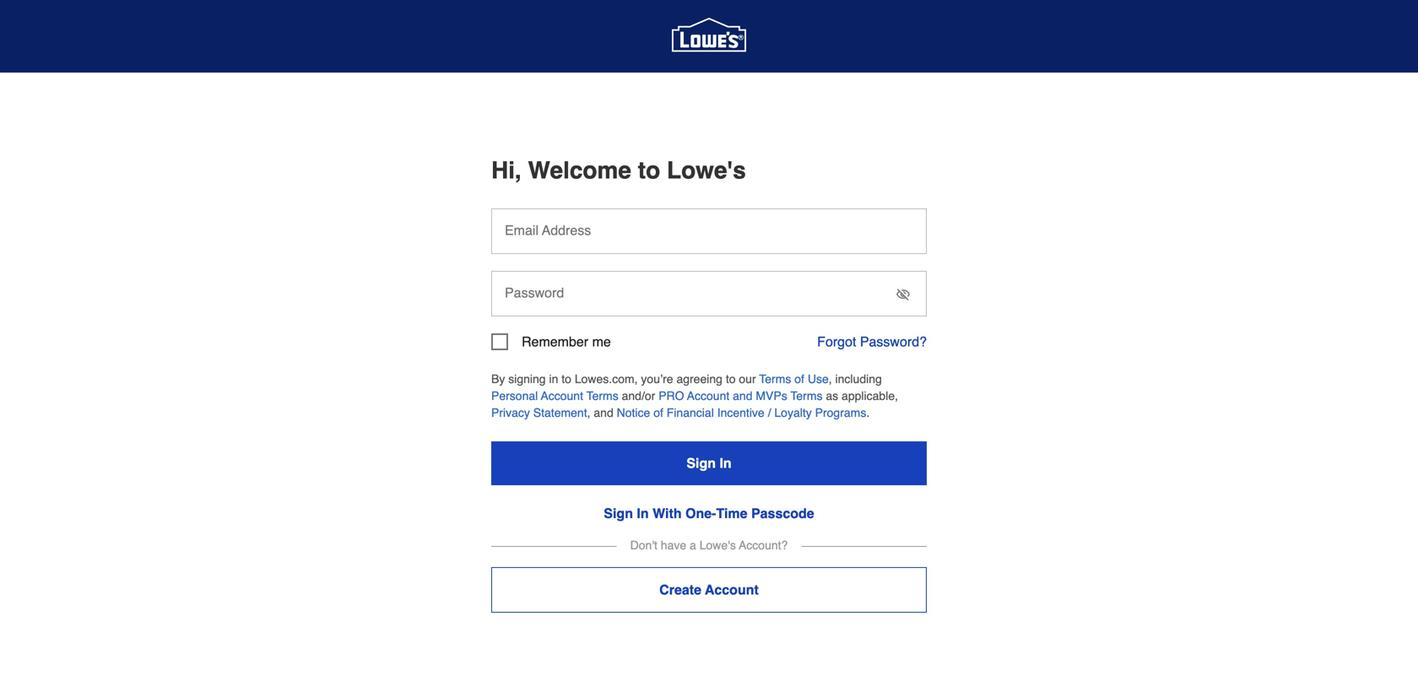 Task type: describe. For each thing, give the bounding box(es) containing it.
2 horizontal spatial to
[[726, 372, 736, 386]]

account up statement
[[541, 389, 583, 403]]

don't have a lowe's account?
[[630, 539, 788, 552]]

create account link
[[491, 567, 927, 613]]

personal account terms link
[[491, 389, 619, 403]]

pro account and mvps terms link
[[659, 389, 823, 403]]

mvps
[[756, 389, 788, 403]]

welcome
[[528, 157, 632, 184]]

sign in with one-time passcode link
[[604, 506, 815, 521]]

signing
[[508, 372, 546, 386]]

0 vertical spatial and
[[733, 389, 753, 403]]

pro
[[659, 389, 684, 403]]

personal
[[491, 389, 538, 403]]

with
[[653, 506, 682, 521]]

our
[[739, 372, 756, 386]]

lowe's home improvement logo image
[[672, 0, 746, 73]]

email
[[505, 222, 539, 238]]

passcode
[[751, 506, 815, 521]]

sign in button
[[491, 442, 927, 485]]

create
[[660, 582, 702, 598]]

1 horizontal spatial to
[[638, 157, 660, 184]]

.
[[867, 406, 870, 420]]

address
[[542, 222, 591, 238]]

terms of use link
[[759, 372, 829, 386]]

as
[[826, 389, 839, 403]]

1 vertical spatial and
[[594, 406, 614, 420]]

0 horizontal spatial of
[[654, 406, 664, 420]]

sign in
[[687, 456, 732, 471]]

0 horizontal spatial to
[[562, 372, 572, 386]]

sign for sign in with one-time passcode
[[604, 506, 633, 521]]

remember me
[[522, 334, 611, 350]]

password?
[[860, 334, 927, 350]]

Email Address text field
[[491, 209, 927, 254]]

use
[[808, 372, 829, 386]]

by signing in to lowes.com, you're agreeing to our terms of use , including personal account terms and/or pro account and mvps terms as applicable, privacy statement , and notice of financial incentive / loyalty programs .
[[491, 372, 898, 420]]

hi,
[[491, 157, 522, 184]]

in
[[549, 372, 558, 386]]

including
[[835, 372, 882, 386]]

terms up the mvps
[[759, 372, 791, 386]]

terms down lowes.com,
[[587, 389, 619, 403]]

me
[[592, 334, 611, 350]]

agreeing
[[677, 372, 723, 386]]



Task type: vqa. For each thing, say whether or not it's contained in the screenshot.
the left In
yes



Task type: locate. For each thing, give the bounding box(es) containing it.
of left use
[[795, 372, 805, 386]]

forgot password?
[[817, 334, 927, 350]]

email address
[[505, 222, 591, 238]]

of down pro
[[654, 406, 664, 420]]

lowes.com,
[[575, 372, 638, 386]]

0 vertical spatial of
[[795, 372, 805, 386]]

account down the don't have a lowe's account?
[[705, 582, 759, 598]]

account
[[541, 389, 583, 403], [687, 389, 730, 403], [705, 582, 759, 598]]

loyalty
[[775, 406, 812, 420]]

account?
[[739, 539, 788, 552]]

sign up the one-
[[687, 456, 716, 471]]

in up time
[[720, 456, 732, 471]]

terms down use
[[791, 389, 823, 403]]

1 vertical spatial in
[[637, 506, 649, 521]]

hi, welcome to lowe's
[[491, 157, 746, 184]]

notice of financial incentive / loyalty programs link
[[617, 406, 867, 420]]

in for sign in
[[720, 456, 732, 471]]

lowe's for a
[[700, 539, 736, 552]]

1 horizontal spatial and
[[733, 389, 753, 403]]

incentive
[[717, 406, 765, 420]]

to right in on the left bottom of page
[[562, 372, 572, 386]]

privacy statement link
[[491, 406, 587, 420]]

password password field
[[491, 271, 927, 317]]

0 vertical spatial ,
[[829, 372, 832, 386]]

0 horizontal spatial sign
[[604, 506, 633, 521]]

forgot
[[817, 334, 857, 350]]

sign up don't
[[604, 506, 633, 521]]

one-
[[686, 506, 716, 521]]

lowe's right a
[[700, 539, 736, 552]]

applicable,
[[842, 389, 898, 403]]

remember
[[522, 334, 589, 350]]

and up the notice of financial incentive / loyalty programs 'link'
[[733, 389, 753, 403]]

and
[[733, 389, 753, 403], [594, 406, 614, 420]]

1 vertical spatial sign
[[604, 506, 633, 521]]

1 vertical spatial of
[[654, 406, 664, 420]]

1 vertical spatial lowe's
[[700, 539, 736, 552]]

have
[[661, 539, 687, 552]]

/
[[768, 406, 771, 420]]

0 vertical spatial in
[[720, 456, 732, 471]]

0 vertical spatial sign
[[687, 456, 716, 471]]

by
[[491, 372, 505, 386]]

sign
[[687, 456, 716, 471], [604, 506, 633, 521]]

sign inside button
[[687, 456, 716, 471]]

time
[[716, 506, 748, 521]]

of
[[795, 372, 805, 386], [654, 406, 664, 420]]

and/or
[[622, 389, 655, 403]]

financial
[[667, 406, 714, 420]]

1 horizontal spatial sign
[[687, 456, 716, 471]]

password
[[505, 285, 564, 301]]

a
[[690, 539, 696, 552]]

to right welcome at left
[[638, 157, 660, 184]]

1 horizontal spatial in
[[720, 456, 732, 471]]

0 horizontal spatial in
[[637, 506, 649, 521]]

1 vertical spatial ,
[[587, 406, 591, 420]]

statement
[[533, 406, 587, 420]]

programs
[[815, 406, 867, 420]]

1 horizontal spatial ,
[[829, 372, 832, 386]]

, down personal account terms link
[[587, 406, 591, 420]]

you're
[[641, 372, 673, 386]]

to
[[638, 157, 660, 184], [562, 372, 572, 386], [726, 372, 736, 386]]

and left notice
[[594, 406, 614, 420]]

forgot password? link
[[817, 334, 927, 350]]

lowe's for to
[[667, 157, 746, 184]]

account down agreeing
[[687, 389, 730, 403]]

in inside button
[[720, 456, 732, 471]]

0 horizontal spatial ,
[[587, 406, 591, 420]]

notice
[[617, 406, 650, 420]]

remember me element
[[491, 334, 611, 350]]

terms
[[759, 372, 791, 386], [587, 389, 619, 403], [791, 389, 823, 403]]

don't
[[630, 539, 658, 552]]

privacy
[[491, 406, 530, 420]]

to left 'our' at the bottom right of page
[[726, 372, 736, 386]]

1 horizontal spatial of
[[795, 372, 805, 386]]

, up as
[[829, 372, 832, 386]]

in
[[720, 456, 732, 471], [637, 506, 649, 521]]

create account
[[660, 582, 759, 598]]

in left with
[[637, 506, 649, 521]]

lowe's up email text field
[[667, 157, 746, 184]]

show password image
[[897, 288, 910, 301]]

,
[[829, 372, 832, 386], [587, 406, 591, 420]]

lowe's
[[667, 157, 746, 184], [700, 539, 736, 552]]

sign in with one-time passcode
[[604, 506, 815, 521]]

in for sign in with one-time passcode
[[637, 506, 649, 521]]

0 horizontal spatial and
[[594, 406, 614, 420]]

0 vertical spatial lowe's
[[667, 157, 746, 184]]

sign for sign in
[[687, 456, 716, 471]]



